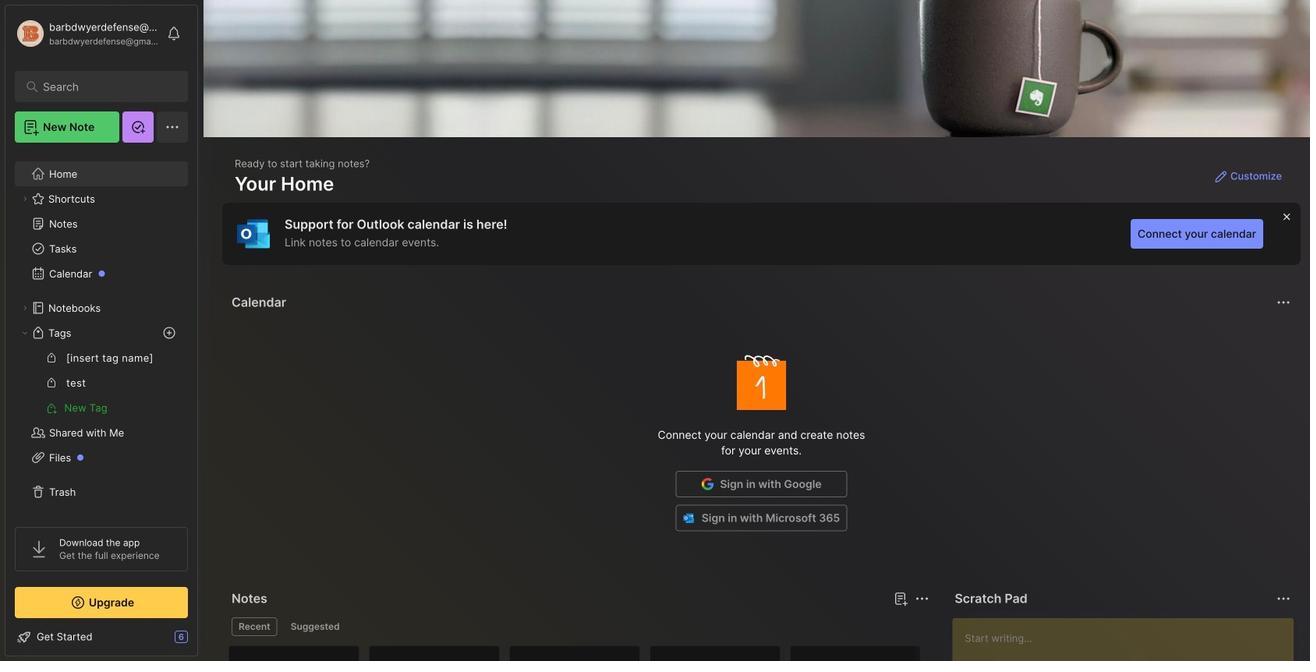 Task type: locate. For each thing, give the bounding box(es) containing it.
row group
[[229, 646, 931, 662]]

Start writing… text field
[[965, 619, 1294, 662]]

none search field inside main element
[[43, 77, 167, 96]]

0 horizontal spatial more actions field
[[912, 588, 933, 610]]

1 horizontal spatial tab
[[284, 618, 347, 637]]

tab list
[[232, 618, 927, 637]]

click to collapse image
[[197, 633, 209, 652]]

tree
[[5, 152, 197, 514]]

group inside tree
[[15, 346, 187, 421]]

1 horizontal spatial more actions field
[[1273, 292, 1295, 314]]

group
[[15, 346, 187, 421]]

Account field
[[15, 18, 159, 49]]

2 tab from the left
[[284, 618, 347, 637]]

More actions field
[[1273, 292, 1295, 314], [912, 588, 933, 610]]

tree inside main element
[[5, 152, 197, 514]]

0 horizontal spatial tab
[[232, 618, 278, 637]]

main element
[[0, 0, 203, 662]]

tab
[[232, 618, 278, 637], [284, 618, 347, 637]]

None search field
[[43, 77, 167, 96]]

expand notebooks image
[[20, 304, 30, 313]]



Task type: vqa. For each thing, say whether or not it's contained in the screenshot.
row group
yes



Task type: describe. For each thing, give the bounding box(es) containing it.
Help and Learning task checklist field
[[5, 625, 197, 650]]

more actions image
[[913, 590, 932, 609]]

0 vertical spatial more actions field
[[1273, 292, 1295, 314]]

expand tags image
[[20, 328, 30, 338]]

1 vertical spatial more actions field
[[912, 588, 933, 610]]

Search text field
[[43, 80, 167, 94]]

1 tab from the left
[[232, 618, 278, 637]]



